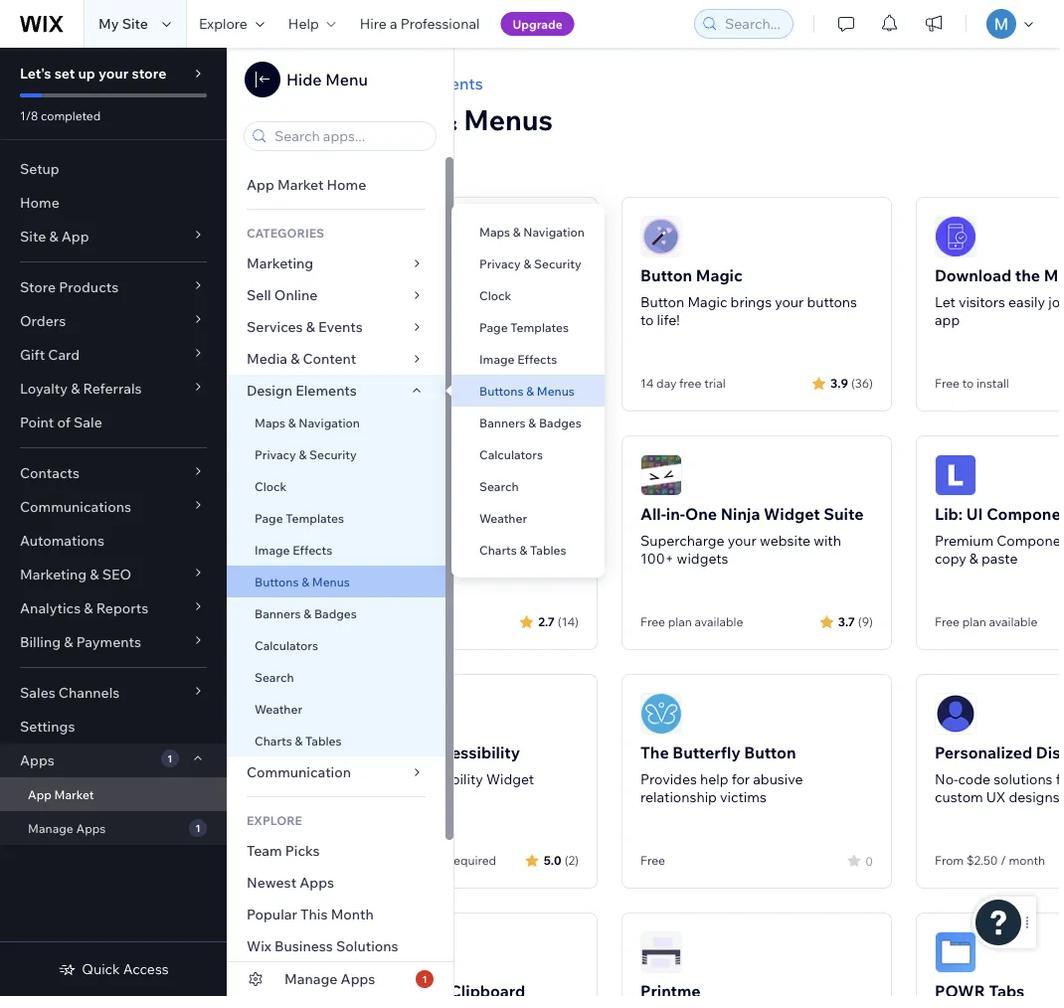 Task type: locate. For each thing, give the bounding box(es) containing it.
0 vertical spatial your
[[98, 65, 129, 82]]

0 horizontal spatial weather link
[[227, 693, 446, 725]]

privacy for the bottommost privacy & security link
[[255, 447, 296, 462]]

1 vertical spatial search
[[255, 670, 294, 685]]

magic
[[696, 266, 743, 285], [688, 293, 728, 311]]

apps
[[349, 163, 388, 183], [20, 752, 54, 769], [76, 821, 106, 836], [300, 874, 334, 892], [341, 971, 375, 988]]

0 vertical spatial design elements link
[[327, 72, 1060, 95]]

image effects link down userway
[[227, 534, 446, 566]]

app market home
[[247, 176, 366, 193]]

buttons
[[807, 293, 857, 311]]

popular this month link
[[227, 899, 446, 931]]

day
[[657, 376, 677, 391]]

elements down content
[[296, 382, 357, 399]]

my
[[98, 15, 119, 32]]

buttons & menus link down enhances
[[227, 566, 446, 598]]

charts & tables
[[479, 543, 566, 558], [255, 734, 342, 748]]

page templates link down trendy on the top of the page
[[452, 311, 605, 343]]

0 vertical spatial badges
[[539, 415, 582, 430]]

market for app market
[[54, 787, 94, 802]]

one for in
[[388, 743, 420, 763]]

one inside all-in-one ninja widget suite supercharge your website with 100+ widgets
[[685, 504, 717, 524]]

buttons & menus for buttons & menus link related to the topmost privacy & security link
[[479, 383, 575, 398]]

enhances
[[346, 532, 409, 550]]

weather link for banners & badges link corresponding to buttons & menus link for the bottommost privacy & security link's calculators link the search link
[[227, 693, 446, 725]]

analytics
[[20, 600, 81, 617]]

1 vertical spatial maps & navigation
[[255, 415, 360, 430]]

buttons & menus for buttons & menus link for the bottommost privacy & security link
[[255, 574, 350, 589]]

to left install
[[962, 376, 974, 391]]

visitors down impressive
[[401, 293, 448, 311]]

charts & tables up 2.7
[[479, 543, 566, 558]]

abusive
[[753, 771, 803, 788]]

referrals
[[83, 380, 142, 397]]

your
[[98, 65, 129, 82], [775, 293, 804, 311], [728, 532, 757, 550]]

100+
[[641, 550, 674, 567]]

1 horizontal spatial image
[[479, 352, 515, 367]]

0 horizontal spatial weather
[[255, 702, 302, 717]]

point of sale link
[[0, 406, 227, 440]]

magic up brings
[[696, 266, 743, 285]]

marketing inside popup button
[[20, 566, 87, 583]]

1 horizontal spatial search
[[479, 479, 519, 494]]

image effects up 4.2
[[479, 352, 557, 367]]

1 horizontal spatial manage apps
[[284, 971, 375, 988]]

0 horizontal spatial widget
[[486, 771, 534, 788]]

maps & navigation link up trendy on the top of the page
[[452, 216, 605, 248]]

maps & navigation link
[[452, 216, 605, 248], [227, 407, 446, 439]]

maps for the bottommost privacy & security link
[[255, 415, 286, 430]]

1 down wix business solutions link
[[422, 973, 427, 986]]

1 available from the left
[[695, 615, 743, 630]]

widget inside all-in-one ninja widget suite supercharge your website with 100+ widgets
[[764, 504, 820, 524]]

your inside button magic button magic brings your buttons to life!
[[775, 293, 804, 311]]

powr tabs logo image
[[935, 932, 977, 974]]

userway accessibility enhances web accessibility & performance
[[346, 504, 538, 567]]

image for page templates "link" corresponding to the bottommost privacy & security link the 'clock' link
[[255, 543, 290, 558]]

maps & navigation down design elements
[[255, 415, 360, 430]]

search up userway accessibility enhances web accessibility & performance
[[479, 479, 519, 494]]

2 horizontal spatial buttons
[[479, 383, 524, 398]]

& for maps & navigation link for the topmost privacy & security link
[[513, 224, 521, 239]]

0 horizontal spatial page
[[255, 511, 283, 526]]

1 horizontal spatial banners
[[479, 415, 526, 430]]

visitors down download
[[959, 293, 1006, 311]]

1 horizontal spatial charts & tables
[[479, 543, 566, 558]]

code
[[958, 771, 991, 788]]

app down settings
[[28, 787, 52, 802]]

1 down settings link
[[167, 752, 172, 765]]

home down search apps... field
[[327, 176, 366, 193]]

1 horizontal spatial weather
[[479, 511, 527, 526]]

charts up communication in the bottom of the page
[[255, 734, 292, 748]]

premium down ui
[[935, 532, 994, 550]]

charts right web
[[479, 543, 517, 558]]

0 horizontal spatial search
[[255, 670, 294, 685]]

1 vertical spatial menu
[[467, 266, 510, 285]]

1 horizontal spatial privacy & security link
[[452, 248, 605, 279]]

1 horizontal spatial banners & badges link
[[452, 407, 605, 439]]

0 horizontal spatial maps & navigation
[[255, 415, 360, 430]]

the butterfly button logo image
[[641, 693, 682, 735]]

sell
[[247, 286, 271, 304]]

privacy & security for the 'clock' link related to the topmost privacy & security link
[[479, 256, 581, 271]]

marketing & seo button
[[0, 558, 227, 592]]

1 horizontal spatial maps & navigation
[[479, 224, 585, 239]]

apps down search apps... field
[[349, 163, 388, 183]]

elements inside design elements buttons & menus
[[413, 74, 483, 93]]

team picks link
[[227, 836, 446, 867]]

app for app market home
[[247, 176, 274, 193]]

premium
[[935, 532, 994, 550], [368, 853, 418, 868]]

marketing up the analytics
[[20, 566, 87, 583]]

button down button magic logo
[[641, 266, 692, 285]]

0 horizontal spatial clock
[[255, 479, 287, 494]]

1 horizontal spatial page
[[479, 320, 508, 335]]

& for banners & badges link corresponding to buttons & menus link for the bottommost privacy & security link
[[304, 606, 312, 621]]

premium up "month"
[[368, 853, 418, 868]]

badges for buttons & menus link for the bottommost privacy & security link
[[314, 606, 357, 621]]

this
[[300, 906, 328, 924]]

jo
[[1049, 293, 1060, 311]]

1 vertical spatial compone
[[997, 532, 1060, 550]]

0 vertical spatial image effects
[[479, 352, 557, 367]]

1 vertical spatial tables
[[305, 734, 342, 748]]

page templates link for the 'clock' link related to the topmost privacy & security link
[[452, 311, 605, 343]]

(792)
[[550, 375, 579, 390]]

marketing & seo
[[20, 566, 131, 583]]

buttons & menus link
[[452, 375, 605, 407], [227, 566, 446, 598]]

banners & badges for buttons & menus link related to the topmost privacy & security link banners & badges link
[[479, 415, 582, 430]]

0 vertical spatial home
[[327, 176, 366, 193]]

1
[[167, 752, 172, 765], [195, 822, 200, 835], [422, 973, 427, 986]]

page
[[479, 320, 508, 335], [255, 511, 283, 526]]

0 horizontal spatial privacy & security link
[[227, 439, 446, 470]]

2 vertical spatial button
[[744, 743, 796, 763]]

button
[[641, 266, 692, 285], [641, 293, 685, 311], [744, 743, 796, 763]]

the butterfly button provides help for abusive relationship victims
[[641, 743, 803, 806]]

1 visitors from the left
[[401, 293, 448, 311]]

website
[[760, 532, 811, 550]]

effects for buttons & menus link related to the topmost privacy & security link
[[517, 352, 557, 367]]

elements down professional
[[413, 74, 483, 93]]

page templates up enhances
[[255, 511, 347, 526]]

privacy & security link down design elements
[[227, 439, 446, 470]]

tables for charts & tables link for banners & badges link corresponding to buttons & menus link for the bottommost privacy & security link
[[305, 734, 342, 748]]

1 horizontal spatial page templates link
[[452, 311, 605, 343]]

store
[[132, 65, 166, 82]]

manage apps
[[28, 821, 106, 836], [284, 971, 375, 988]]

manage apps down app market
[[28, 821, 106, 836]]

1/8
[[20, 108, 38, 123]]

app
[[247, 176, 274, 193], [61, 228, 89, 245], [28, 787, 52, 802]]

0 horizontal spatial privacy
[[255, 447, 296, 462]]

0 vertical spatial a
[[390, 15, 397, 32]]

manage down business
[[284, 971, 338, 988]]

manage down app market
[[28, 821, 73, 836]]

0 vertical spatial weather
[[479, 511, 527, 526]]

free plan available down widgets
[[641, 615, 743, 630]]

maps & navigation up site
[[479, 224, 585, 239]]

14 for 14 day free trial
[[641, 376, 654, 391]]

1 horizontal spatial with
[[814, 532, 841, 550]]

1 vertical spatial page
[[255, 511, 283, 526]]

page for the bottommost privacy & security link
[[255, 511, 283, 526]]

1 horizontal spatial free plan available
[[935, 615, 1038, 630]]

market down settings
[[54, 787, 94, 802]]

banners & badges link down 4.2
[[452, 407, 605, 439]]

0 horizontal spatial market
[[54, 787, 94, 802]]

team
[[247, 842, 282, 860]]

search
[[479, 479, 519, 494], [255, 670, 294, 685]]

1 horizontal spatial calculators link
[[452, 439, 605, 470]]

buttons & menus link for the topmost privacy & security link
[[452, 375, 605, 407]]

page templates link for the bottommost privacy & security link the 'clock' link
[[227, 502, 446, 534]]

0 horizontal spatial search link
[[227, 661, 446, 693]]

explore
[[247, 813, 302, 828]]

one for in-
[[685, 504, 717, 524]]

manage
[[28, 821, 73, 836], [284, 971, 338, 988]]

maps & navigation for maps & navigation link associated with the bottommost privacy & security link
[[255, 415, 360, 430]]

design elements link down search... 'field' at the right top of the page
[[327, 72, 1060, 95]]

0 vertical spatial menus
[[464, 102, 553, 137]]

&
[[439, 102, 457, 137], [513, 224, 521, 239], [49, 228, 58, 245], [524, 256, 531, 271], [306, 318, 315, 336], [291, 350, 300, 368], [71, 380, 80, 397], [526, 383, 534, 398], [288, 415, 296, 430], [528, 415, 536, 430], [299, 447, 307, 462], [529, 532, 538, 550], [520, 543, 527, 558], [90, 566, 99, 583], [302, 574, 309, 589], [84, 600, 93, 617], [304, 606, 312, 621], [64, 634, 73, 651], [295, 734, 303, 748]]

in-
[[666, 504, 685, 524]]

1 vertical spatial privacy & security link
[[227, 439, 446, 470]]

magic left brings
[[688, 293, 728, 311]]

search link up the all
[[227, 661, 446, 693]]

market inside 'link'
[[54, 787, 94, 802]]

1 horizontal spatial premium
[[935, 532, 994, 550]]

billing & payments
[[20, 634, 141, 651]]

0
[[866, 854, 873, 869]]

0 horizontal spatial templates
[[286, 511, 344, 526]]

image effects link up 4.2
[[452, 343, 605, 375]]

0 vertical spatial marketing
[[247, 255, 313, 272]]

clock link up 4.2
[[452, 279, 605, 311]]

widget up website
[[764, 504, 820, 524]]

your right brings
[[775, 293, 804, 311]]

site right "my"
[[122, 15, 148, 32]]

of
[[57, 414, 71, 431]]

0 horizontal spatial badges
[[314, 606, 357, 621]]

products
[[59, 279, 119, 296]]

1 horizontal spatial charts
[[479, 543, 517, 558]]

lib:
[[935, 504, 963, 524]]

3.7 (9)
[[838, 614, 873, 629]]

0 horizontal spatial page templates
[[255, 511, 347, 526]]

2 vertical spatial 1
[[422, 973, 427, 986]]

templates down site
[[511, 320, 569, 335]]

site left required
[[421, 853, 443, 868]]

menu right hide
[[325, 70, 368, 90]]

with inside impressive site menu impress visitors with a trendy site menu!
[[451, 293, 479, 311]]

your right up
[[98, 65, 129, 82]]

1 horizontal spatial market
[[277, 176, 324, 193]]

search link up userway accessibility enhances web accessibility & performance
[[452, 470, 605, 502]]

visitors
[[401, 293, 448, 311], [959, 293, 1006, 311]]

your down ninja
[[728, 532, 757, 550]]

wix business solutions link
[[227, 931, 446, 963]]

0 vertical spatial app
[[247, 176, 274, 193]]

search for banners & badges link corresponding to buttons & menus link for the bottommost privacy & security link's calculators link
[[255, 670, 294, 685]]

victims
[[720, 789, 767, 806]]

1 vertical spatial privacy & security
[[255, 447, 357, 462]]

site for my
[[122, 15, 148, 32]]

14 left day
[[641, 376, 654, 391]]

banners for banners & badges link corresponding to buttons & menus link for the bottommost privacy & security link
[[255, 606, 301, 621]]

security down design elements
[[309, 447, 357, 462]]

1 horizontal spatial 1
[[195, 822, 200, 835]]

2 horizontal spatial 1
[[422, 973, 427, 986]]

1 vertical spatial weather
[[255, 702, 302, 717]]

visitors inside impressive site menu impress visitors with a trendy site menu!
[[401, 293, 448, 311]]

mo
[[1044, 266, 1060, 285]]

market for app market home
[[277, 176, 324, 193]]

0 horizontal spatial design
[[247, 382, 292, 399]]

0 horizontal spatial app
[[28, 787, 52, 802]]

app inside 'link'
[[28, 787, 52, 802]]

manage apps down wix business solutions link
[[284, 971, 375, 988]]

button magic logo image
[[641, 216, 682, 258]]

navigation up site
[[524, 224, 585, 239]]

banners & badges link for buttons & menus link related to the topmost privacy & security link
[[452, 407, 605, 439]]

weather link for the search link for buttons & menus link related to the topmost privacy & security link banners & badges link calculators link
[[452, 502, 605, 534]]

visitors inside download the mo let visitors easily jo
[[959, 293, 1006, 311]]

maps & navigation link down design elements
[[227, 407, 446, 439]]

1 horizontal spatial 14
[[641, 376, 654, 391]]

security up site
[[534, 256, 581, 271]]

buttons & menus down enhances
[[255, 574, 350, 589]]

buttons for the bottommost privacy & security link
[[255, 574, 299, 589]]

market up categories
[[277, 176, 324, 193]]

wix
[[247, 938, 271, 955]]

1 vertical spatial charts & tables
[[255, 734, 342, 748]]

& for charts & tables link corresponding to buttons & menus link related to the topmost privacy & security link banners & badges link
[[520, 543, 527, 558]]

button inside the butterfly button provides help for abusive relationship victims
[[744, 743, 796, 763]]

maps & navigation for maps & navigation link for the topmost privacy & security link
[[479, 224, 585, 239]]

loyalty & referrals button
[[0, 372, 227, 406]]

14 down search apps... field
[[327, 163, 345, 183]]

marketing for marketing
[[247, 255, 313, 272]]

charts & tables link up communication in the bottom of the page
[[227, 725, 446, 757]]

maps up trendy on the top of the page
[[479, 224, 510, 239]]

app down home link at the left top
[[61, 228, 89, 245]]

0 vertical spatial banners & badges
[[479, 415, 582, 430]]

available down lib: ui compone premium compone
[[989, 615, 1038, 630]]

privacy up trendy on the top of the page
[[479, 256, 521, 271]]

& inside dropdown button
[[64, 634, 73, 651]]

banners & badges down 4.2
[[479, 415, 582, 430]]

design inside design elements buttons & menus
[[357, 74, 409, 93]]

1 vertical spatial templates
[[286, 511, 344, 526]]

0 vertical spatial privacy
[[479, 256, 521, 271]]

& for buttons & menus link for the bottommost privacy & security link
[[302, 574, 309, 589]]

maps down design elements
[[255, 415, 286, 430]]

elements for design elements buttons & menus
[[413, 74, 483, 93]]

1 vertical spatial banners & badges link
[[227, 598, 446, 630]]

weather
[[479, 511, 527, 526], [255, 702, 302, 717]]

design down hire on the left of the page
[[357, 74, 409, 93]]

0 horizontal spatial charts & tables
[[255, 734, 342, 748]]

design for design elements
[[247, 382, 292, 399]]

marketing link
[[227, 248, 446, 279]]

& for media & content link
[[291, 350, 300, 368]]

1 horizontal spatial available
[[989, 615, 1038, 630]]

0 vertical spatial maps
[[479, 224, 510, 239]]

site for impressive
[[433, 266, 464, 285]]

impressive site menu impress visitors with a trendy site menu!
[[346, 266, 562, 329]]

3.7
[[838, 614, 855, 629]]

one inside all in one accessibility website accessibility widget
[[388, 743, 420, 763]]

plan down lib: ui compone premium compone
[[962, 615, 986, 630]]

0 vertical spatial calculators
[[479, 447, 543, 462]]

sell online link
[[227, 279, 446, 311]]

2 visitors from the left
[[959, 293, 1006, 311]]

marketing down categories
[[247, 255, 313, 272]]

search link
[[452, 470, 605, 502], [227, 661, 446, 693]]

1 vertical spatial charts & tables link
[[227, 725, 446, 757]]

popular
[[247, 906, 297, 924]]

site inside impressive site menu impress visitors with a trendy site menu!
[[433, 266, 464, 285]]

plan down widgets
[[668, 615, 692, 630]]

1 vertical spatial page templates link
[[227, 502, 446, 534]]

free to install
[[935, 376, 1009, 391]]

0 horizontal spatial image
[[255, 543, 290, 558]]

design down media
[[247, 382, 292, 399]]

1 plan from the left
[[668, 615, 692, 630]]

& for the bottommost privacy & security link
[[299, 447, 307, 462]]

1 horizontal spatial marketing
[[247, 255, 313, 272]]

& for services & events link
[[306, 318, 315, 336]]

lib: ui components logo image
[[935, 455, 977, 496]]

download
[[935, 266, 1012, 285]]

& for the billing & payments dropdown button
[[64, 634, 73, 651]]

widget up required
[[486, 771, 534, 788]]

0 horizontal spatial page templates link
[[227, 502, 446, 534]]

1 horizontal spatial buttons & menus link
[[452, 375, 605, 407]]

seo
[[102, 566, 131, 583]]

0 horizontal spatial with
[[451, 293, 479, 311]]

14 for 14 apps
[[327, 163, 345, 183]]

search link for buttons & menus link related to the topmost privacy & security link banners & badges link calculators link
[[452, 470, 605, 502]]

your inside all-in-one ninja widget suite supercharge your website with 100+ widgets
[[728, 532, 757, 550]]

search link for banners & badges link corresponding to buttons & menus link for the bottommost privacy & security link's calculators link
[[227, 661, 446, 693]]

site
[[122, 15, 148, 32], [20, 228, 46, 245], [433, 266, 464, 285], [421, 853, 443, 868]]

0 horizontal spatial one
[[388, 743, 420, 763]]

1 horizontal spatial templates
[[511, 320, 569, 335]]

home down setup
[[20, 194, 59, 211]]

image for the 'clock' link related to the topmost privacy & security link page templates "link"
[[479, 352, 515, 367]]

a left trendy on the top of the page
[[482, 293, 489, 311]]

0 vertical spatial buttons & menus
[[479, 383, 575, 398]]

0 horizontal spatial privacy & security
[[255, 447, 357, 462]]

0 horizontal spatial security
[[309, 447, 357, 462]]

apps down settings
[[20, 752, 54, 769]]

1 vertical spatial elements
[[296, 382, 357, 399]]

privacy & security link up trendy on the top of the page
[[452, 248, 605, 279]]

navigation down design elements
[[299, 415, 360, 430]]

tables for charts & tables link corresponding to buttons & menus link related to the topmost privacy & security link banners & badges link
[[530, 543, 566, 558]]

month
[[331, 906, 374, 924]]

1 vertical spatial search link
[[227, 661, 446, 693]]

weather for charts & tables link for banners & badges link corresponding to buttons & menus link for the bottommost privacy & security link
[[255, 702, 302, 717]]

buttons inside design elements buttons & menus
[[327, 102, 432, 137]]

all
[[346, 743, 367, 763]]

0 horizontal spatial home
[[20, 194, 59, 211]]

all-in-one ninja widget suite logo image
[[641, 455, 682, 496]]

design elements link down content
[[227, 375, 446, 407]]

2 vertical spatial buttons
[[255, 574, 299, 589]]

1 horizontal spatial clock
[[479, 288, 512, 303]]

one right in
[[388, 743, 420, 763]]

charts & tables up communication in the bottom of the page
[[255, 734, 342, 748]]

provides
[[641, 771, 697, 788]]

1 horizontal spatial page templates
[[479, 320, 572, 335]]

1 vertical spatial maps & navigation link
[[227, 407, 446, 439]]

2 available from the left
[[989, 615, 1038, 630]]

your inside sidebar "element"
[[98, 65, 129, 82]]

app up categories
[[247, 176, 274, 193]]

quick access button
[[58, 961, 169, 979]]

trendy
[[493, 293, 535, 311]]

0 vertical spatial manage apps
[[28, 821, 106, 836]]

sales
[[20, 684, 55, 702]]

search for buttons & menus link related to the topmost privacy & security link banners & badges link calculators link
[[479, 479, 519, 494]]

automations link
[[0, 524, 227, 558]]

0 horizontal spatial navigation
[[299, 415, 360, 430]]

1 vertical spatial button
[[641, 293, 685, 311]]

1 horizontal spatial manage
[[284, 971, 338, 988]]

1 vertical spatial market
[[54, 787, 94, 802]]

a right hire on the left of the page
[[390, 15, 397, 32]]

4.2 (792)
[[530, 375, 579, 390]]

tables up the communication link
[[305, 734, 342, 748]]

premium site required
[[368, 853, 496, 868]]

impress
[[346, 293, 398, 311]]

& for charts & tables link for banners & badges link corresponding to buttons & menus link for the bottommost privacy & security link
[[295, 734, 303, 748]]

site up store
[[20, 228, 46, 245]]

sidebar element
[[0, 48, 227, 997]]

1 horizontal spatial tables
[[530, 543, 566, 558]]

0 horizontal spatial maps
[[255, 415, 286, 430]]

free left install
[[935, 376, 960, 391]]

0 vertical spatial premium
[[935, 532, 994, 550]]

page templates link up performance
[[227, 502, 446, 534]]

clock link up userway
[[227, 470, 446, 502]]

setup link
[[0, 152, 227, 186]]

& inside 'popup button'
[[84, 600, 93, 617]]

website
[[346, 771, 399, 788]]

banners & badges down performance
[[255, 606, 357, 621]]

clock link for the bottommost privacy & security link
[[227, 470, 446, 502]]

charts & tables link up 2.7
[[452, 534, 605, 566]]

button up abusive
[[744, 743, 796, 763]]

butterfly
[[673, 743, 741, 763]]

popular this month
[[247, 906, 374, 924]]

impressive
[[346, 266, 430, 285]]

1 vertical spatial image effects link
[[227, 534, 446, 566]]

page templates link
[[452, 311, 605, 343], [227, 502, 446, 534]]

to left the life! on the top
[[641, 311, 654, 329]]

buttons for the topmost privacy & security link
[[479, 383, 524, 398]]

menu inside button
[[325, 70, 368, 90]]

billing & payments button
[[0, 626, 227, 659]]

charts & tables for charts & tables link for banners & badges link corresponding to buttons & menus link for the bottommost privacy & security link
[[255, 734, 342, 748]]

0 vertical spatial manage
[[28, 821, 73, 836]]

effects left enhances
[[293, 543, 332, 558]]

one up supercharge
[[685, 504, 717, 524]]

media & content
[[247, 350, 356, 368]]

privacy & security up trendy on the top of the page
[[479, 256, 581, 271]]

1 vertical spatial navigation
[[299, 415, 360, 430]]

apps down the app market 'link'
[[76, 821, 106, 836]]

with down suite
[[814, 532, 841, 550]]

calculators link
[[452, 439, 605, 470], [227, 630, 446, 661]]

explore
[[199, 15, 248, 32]]



Task type: describe. For each thing, give the bounding box(es) containing it.
content
[[303, 350, 356, 368]]

personalized dis no-code solutions f
[[935, 743, 1060, 806]]

app for app market
[[28, 787, 52, 802]]

image effects for buttons & menus link related to the topmost privacy & security link
[[479, 352, 557, 367]]

media & content link
[[227, 343, 446, 375]]

& for marketing & seo popup button
[[90, 566, 99, 583]]

solutions
[[336, 938, 398, 955]]

gift card button
[[0, 338, 227, 372]]

design for design elements buttons & menus
[[357, 74, 409, 93]]

(9)
[[858, 614, 873, 629]]

manage apps inside sidebar "element"
[[28, 821, 106, 836]]

media
[[247, 350, 287, 368]]

1 vertical spatial manage apps
[[284, 971, 375, 988]]

let's
[[20, 65, 51, 82]]

0 vertical spatial 1
[[167, 752, 172, 765]]

security for the bottommost privacy & security link
[[309, 447, 357, 462]]

to inside button magic button magic brings your buttons to life!
[[641, 311, 654, 329]]

templates for the 'clock' link related to the topmost privacy & security link
[[511, 320, 569, 335]]

quick
[[82, 961, 120, 978]]

security for the topmost privacy & security link
[[534, 256, 581, 271]]

all-
[[641, 504, 666, 524]]

1 vertical spatial manage
[[284, 971, 338, 988]]

professional
[[401, 15, 480, 32]]

team picks
[[247, 842, 320, 860]]

let
[[935, 293, 956, 311]]

picks
[[285, 842, 320, 860]]

store products
[[20, 279, 119, 296]]

calculators link for buttons & menus link related to the topmost privacy & security link banners & badges link
[[452, 439, 605, 470]]

ui
[[967, 504, 983, 524]]

printme logo image
[[641, 932, 682, 974]]

site
[[538, 293, 562, 311]]

analytics & reports button
[[0, 592, 227, 626]]

store
[[20, 279, 56, 296]]

& for maps & navigation link associated with the bottommost privacy & security link
[[288, 415, 296, 430]]

& for site & app popup button
[[49, 228, 58, 245]]

apps down solutions
[[341, 971, 375, 988]]

5.0 (2)
[[544, 853, 579, 868]]

1 vertical spatial 1
[[195, 822, 200, 835]]

personalized
[[935, 743, 1033, 763]]

free down 100+
[[641, 615, 665, 630]]

help
[[288, 15, 319, 32]]

banners & badges for banners & badges link corresponding to buttons & menus link for the bottommost privacy & security link
[[255, 606, 357, 621]]

easily
[[1009, 293, 1045, 311]]

button for button
[[641, 293, 685, 311]]

from
[[935, 853, 964, 868]]

Search apps... field
[[269, 122, 430, 150]]

card
[[48, 346, 80, 364]]

effects for buttons & menus link for the bottommost privacy & security link
[[293, 543, 332, 558]]

accessibility right in
[[423, 743, 520, 763]]

charts & tables for charts & tables link corresponding to buttons & menus link related to the topmost privacy & security link banners & badges link
[[479, 543, 566, 558]]

hire
[[360, 15, 387, 32]]

1 free plan available from the left
[[641, 615, 743, 630]]

services
[[247, 318, 303, 336]]

charts & tables link for buttons & menus link related to the topmost privacy & security link banners & badges link
[[452, 534, 605, 566]]

banners for buttons & menus link related to the topmost privacy & security link banners & badges link
[[479, 415, 526, 430]]

point of sale
[[20, 414, 102, 431]]

clock link for the topmost privacy & security link
[[452, 279, 605, 311]]

menus for the topmost privacy & security link
[[537, 383, 575, 398]]

clock for the 'clock' link related to the topmost privacy & security link
[[479, 288, 512, 303]]

maps for the topmost privacy & security link
[[479, 224, 510, 239]]

hire a professional link
[[348, 0, 492, 48]]

in
[[370, 743, 384, 763]]

the
[[641, 743, 669, 763]]

& inside userway accessibility enhances web accessibility & performance
[[529, 532, 538, 550]]

free down the relationship
[[641, 853, 665, 868]]

widget inside all in one accessibility website accessibility widget
[[486, 771, 534, 788]]

widgets
[[677, 550, 728, 567]]

(2)
[[565, 853, 579, 868]]

quick access
[[82, 961, 169, 978]]

free right "(9)"
[[935, 615, 960, 630]]

f
[[1056, 771, 1060, 788]]

apps up this
[[300, 874, 334, 892]]

channels
[[59, 684, 120, 702]]

communication
[[247, 764, 354, 781]]

/
[[1001, 853, 1006, 868]]

for
[[732, 771, 750, 788]]

buttons & menus link for the bottommost privacy & security link
[[227, 566, 446, 598]]

billing
[[20, 634, 61, 651]]

& inside design elements buttons & menus
[[439, 102, 457, 137]]

web
[[412, 532, 442, 550]]

premium inside lib: ui compone premium compone
[[935, 532, 994, 550]]

sell online
[[247, 286, 318, 304]]

settings link
[[0, 710, 227, 744]]

badges for buttons & menus link related to the topmost privacy & security link
[[539, 415, 582, 430]]

hide
[[286, 70, 322, 90]]

2 free plan available from the left
[[935, 615, 1038, 630]]

maps & navigation link for the bottommost privacy & security link
[[227, 407, 446, 439]]

& for buttons & menus link related to the topmost privacy & security link banners & badges link
[[528, 415, 536, 430]]

(14)
[[558, 614, 579, 629]]

privacy for the topmost privacy & security link
[[479, 256, 521, 271]]

wix business solutions
[[247, 938, 398, 955]]

menu inside impressive site menu impress visitors with a trendy site menu!
[[467, 266, 510, 285]]

point
[[20, 414, 54, 431]]

banners & badges link for buttons & menus link for the bottommost privacy & security link
[[227, 598, 446, 630]]

orders
[[20, 312, 66, 330]]

privacy & security for the bottommost privacy & security link the 'clock' link
[[255, 447, 357, 462]]

3.9 (36)
[[831, 375, 873, 390]]

14 day free trial
[[641, 376, 726, 391]]

services & events
[[247, 318, 363, 336]]

image effects link for buttons & menus link related to the topmost privacy & security link
[[452, 343, 605, 375]]

a inside impressive site menu impress visitors with a trendy site menu!
[[482, 293, 489, 311]]

loyalty
[[20, 380, 68, 397]]

maps & navigation link for the topmost privacy & security link
[[452, 216, 605, 248]]

sales channels button
[[0, 676, 227, 710]]

set
[[54, 65, 75, 82]]

menus inside design elements buttons & menus
[[464, 102, 553, 137]]

0 horizontal spatial premium
[[368, 853, 418, 868]]

page for the topmost privacy & security link
[[479, 320, 508, 335]]

sale
[[74, 414, 102, 431]]

gift card
[[20, 346, 80, 364]]

app inside popup button
[[61, 228, 89, 245]]

& for the topmost privacy & security link
[[524, 256, 531, 271]]

calculators for buttons & menus link related to the topmost privacy & security link banners & badges link
[[479, 447, 543, 462]]

accessibility up web
[[418, 504, 515, 524]]

events
[[318, 318, 363, 336]]

0 vertical spatial button
[[641, 266, 692, 285]]

navigation for maps & navigation link for the topmost privacy & security link
[[524, 224, 585, 239]]

life!
[[657, 311, 680, 329]]

loyalty & referrals
[[20, 380, 142, 397]]

month
[[1009, 853, 1046, 868]]

calculators link for banners & badges link corresponding to buttons & menus link for the bottommost privacy & security link
[[227, 630, 446, 661]]

page templates for page templates "link" corresponding to the bottommost privacy & security link the 'clock' link
[[255, 511, 347, 526]]

Search... field
[[719, 10, 787, 38]]

app market
[[28, 787, 94, 802]]

marketing for marketing & seo
[[20, 566, 87, 583]]

home inside sidebar "element"
[[20, 194, 59, 211]]

1 vertical spatial magic
[[688, 293, 728, 311]]

site for premium
[[421, 853, 443, 868]]

charts for charts & tables link for banners & badges link corresponding to buttons & menus link for the bottommost privacy & security link
[[255, 734, 292, 748]]

button for the
[[744, 743, 796, 763]]

design elements buttons & menus
[[327, 74, 553, 137]]

image effects link for buttons & menus link for the bottommost privacy & security link
[[227, 534, 446, 566]]

page templates for the 'clock' link related to the topmost privacy & security link page templates "link"
[[479, 320, 572, 335]]

visitors for impressive
[[401, 293, 448, 311]]

image effects for buttons & menus link for the bottommost privacy & security link
[[255, 543, 332, 558]]

ninja
[[721, 504, 760, 524]]

accessibility right web
[[445, 532, 526, 550]]

& for analytics & reports 'popup button'
[[84, 600, 93, 617]]

required
[[446, 853, 496, 868]]

& for loyalty & referrals popup button
[[71, 380, 80, 397]]

navigation for maps & navigation link associated with the bottommost privacy & security link
[[299, 415, 360, 430]]

with inside all-in-one ninja widget suite supercharge your website with 100+ widgets
[[814, 532, 841, 550]]

setup
[[20, 160, 59, 178]]

download the mobile app logo image
[[935, 216, 977, 258]]

site & app
[[20, 228, 89, 245]]

install
[[977, 376, 1009, 391]]

calculators for banners & badges link corresponding to buttons & menus link for the bottommost privacy & security link
[[255, 638, 318, 653]]

1 vertical spatial design elements link
[[227, 375, 446, 407]]

2 plan from the left
[[962, 615, 986, 630]]

elements for design elements
[[296, 382, 357, 399]]

let's set up your store
[[20, 65, 166, 82]]

0 vertical spatial magic
[[696, 266, 743, 285]]

personalized display elements logo image
[[935, 693, 977, 735]]

communication link
[[227, 757, 446, 789]]

reports
[[96, 600, 148, 617]]

communications
[[20, 498, 131, 516]]

newest apps link
[[227, 867, 446, 899]]

manage inside sidebar "element"
[[28, 821, 73, 836]]

userway
[[346, 504, 415, 524]]

1 horizontal spatial home
[[327, 176, 366, 193]]

accessibility right website
[[402, 771, 483, 788]]

templates for the bottommost privacy & security link the 'clock' link
[[286, 511, 344, 526]]

menus for the bottommost privacy & security link
[[312, 574, 350, 589]]

upgrade button
[[501, 12, 575, 36]]

newest
[[247, 874, 296, 892]]

charts & tables link for banners & badges link corresponding to buttons & menus link for the bottommost privacy & security link
[[227, 725, 446, 757]]

0 vertical spatial privacy & security link
[[452, 248, 605, 279]]

0 horizontal spatial a
[[390, 15, 397, 32]]

charts for charts & tables link corresponding to buttons & menus link related to the topmost privacy & security link banners & badges link
[[479, 543, 517, 558]]

suite
[[824, 504, 864, 524]]

all in one accessibility website accessibility widget
[[346, 743, 534, 788]]

0 vertical spatial compone
[[987, 504, 1060, 524]]

clock for the bottommost privacy & security link the 'clock' link
[[255, 479, 287, 494]]

visitors for download
[[959, 293, 1006, 311]]

orders button
[[0, 304, 227, 338]]

1 horizontal spatial to
[[962, 376, 974, 391]]

site inside popup button
[[20, 228, 46, 245]]

& for buttons & menus link related to the topmost privacy & security link
[[526, 383, 534, 398]]

no-
[[935, 771, 958, 788]]

solutions
[[994, 771, 1053, 788]]



Task type: vqa. For each thing, say whether or not it's contained in the screenshot.


